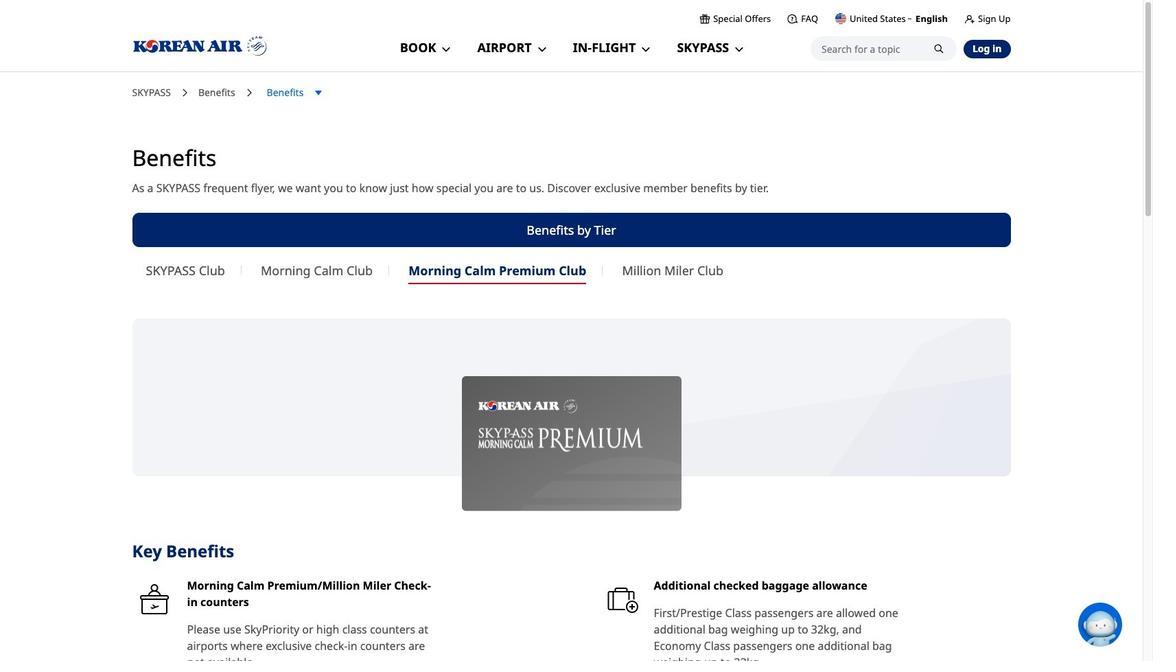 Task type: vqa. For each thing, say whether or not it's contained in the screenshot.
15:45 departure, 21:35 arrival,5h 50m required, gmp stopovers option group
no



Task type: locate. For each thing, give the bounding box(es) containing it.
main content
[[0, 85, 1144, 661]]

korean air skyteam skypass morning calm premium image
[[462, 376, 682, 512]]

benefits by tier menu
[[132, 241, 1011, 285]]



